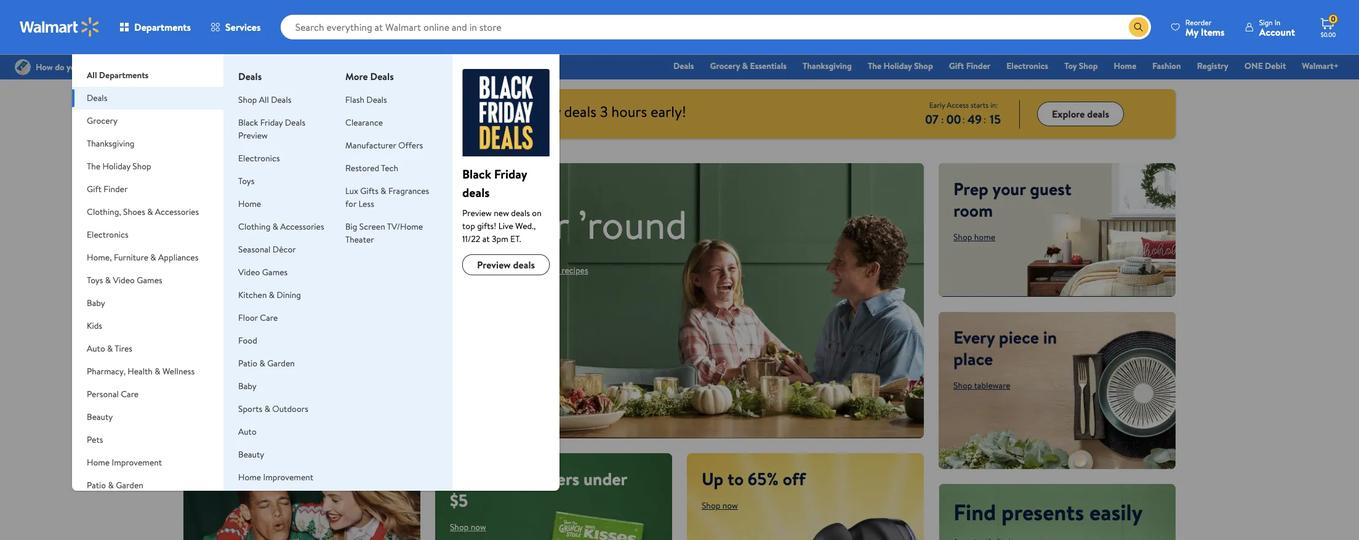 Task type: locate. For each thing, give the bounding box(es) containing it.
1 vertical spatial preview
[[463, 207, 492, 219]]

friday inside black friday deals preview
[[260, 116, 283, 129]]

0 horizontal spatial care
[[121, 388, 139, 400]]

video games link
[[238, 266, 288, 278]]

1 vertical spatial thanksgiving
[[87, 137, 135, 150]]

deals
[[564, 101, 597, 122], [1088, 107, 1110, 121], [463, 184, 490, 201], [511, 207, 530, 219], [513, 258, 535, 272]]

toys for toys & video games
[[87, 274, 103, 286]]

up
[[702, 467, 724, 491]]

toys & video games
[[87, 274, 162, 286]]

1 horizontal spatial new
[[494, 207, 509, 219]]

now
[[219, 209, 235, 222], [219, 416, 235, 428], [723, 499, 738, 512], [471, 521, 486, 533]]

shop now link left 'clothing'
[[198, 209, 235, 222]]

home improvement for "home improvement" link
[[238, 471, 313, 483]]

new for deals
[[494, 207, 509, 219]]

0 horizontal spatial home improvement
[[87, 456, 162, 469]]

the holiday shop button
[[72, 155, 224, 178]]

shop now link down "$5"
[[450, 521, 486, 533]]

1 horizontal spatial gift finder
[[950, 60, 991, 72]]

your
[[993, 177, 1026, 201]]

1 horizontal spatial beauty
[[238, 448, 264, 461]]

festive ugly christmas 'fits
[[198, 349, 339, 407]]

explore left recipes
[[531, 264, 560, 277]]

auto down sports
[[238, 426, 257, 438]]

improvement for "home improvement" link
[[263, 471, 313, 483]]

games down "home, furniture & appliances" dropdown button
[[137, 274, 162, 286]]

0 horizontal spatial holiday
[[102, 160, 131, 172]]

one debit link
[[1240, 59, 1292, 73]]

explore inside button
[[1053, 107, 1085, 121]]

the up clothing,
[[87, 160, 100, 172]]

stuffers
[[521, 467, 580, 491]]

1 horizontal spatial the
[[868, 60, 882, 72]]

toys for toys link
[[238, 175, 255, 187]]

improvement down beauty link
[[263, 471, 313, 483]]

preview deals
[[477, 258, 535, 272]]

gift finder inside dropdown button
[[87, 183, 128, 195]]

15
[[990, 111, 1001, 127]]

electronics link up toys link
[[238, 152, 280, 164]]

outdoors
[[272, 403, 308, 415]]

1 vertical spatial explore
[[531, 264, 560, 277]]

finder inside the gift finder dropdown button
[[104, 183, 128, 195]]

deals left 3
[[564, 101, 597, 122]]

1 vertical spatial patio
[[87, 479, 106, 491]]

less
[[359, 198, 374, 210]]

0 vertical spatial patio & garden
[[238, 357, 295, 370]]

0 horizontal spatial the holiday shop
[[87, 160, 151, 172]]

&
[[742, 60, 748, 72], [407, 101, 417, 122], [381, 185, 386, 197], [147, 206, 153, 218], [273, 220, 278, 233], [150, 251, 156, 264], [105, 274, 111, 286], [269, 289, 275, 301], [107, 342, 113, 355], [260, 357, 265, 370], [155, 365, 160, 378], [265, 403, 270, 415], [108, 479, 114, 491]]

thanksgiving link
[[798, 59, 858, 73]]

games inside dropdown button
[[137, 274, 162, 286]]

floor
[[238, 312, 258, 324]]

deals inside button
[[1088, 107, 1110, 121]]

prep
[[954, 177, 989, 201]]

beauty for beauty link
[[238, 448, 264, 461]]

toys down the home,
[[87, 274, 103, 286]]

garden
[[267, 357, 295, 370], [116, 479, 143, 491]]

shop now link left auto link
[[198, 416, 235, 428]]

black friday deals preview link
[[238, 116, 306, 142]]

explore for explore recipes
[[531, 264, 560, 277]]

all up black friday deals preview link
[[259, 94, 269, 106]]

gift finder up clothing,
[[87, 183, 128, 195]]

lux
[[346, 185, 358, 197]]

electronics up toys link
[[238, 152, 280, 164]]

deals down et.
[[513, 258, 535, 272]]

beauty
[[87, 411, 113, 423], [238, 448, 264, 461]]

the inside 'the holiday shop' dropdown button
[[87, 160, 100, 172]]

0 horizontal spatial the
[[87, 160, 100, 172]]

deals image
[[463, 69, 550, 156]]

shop now for holiday savings are here!
[[198, 209, 235, 222]]

now for up to 65% off
[[723, 499, 738, 512]]

1 vertical spatial garden
[[116, 479, 143, 491]]

0 vertical spatial walmart+
[[1303, 60, 1339, 72]]

deals down toy shop
[[1088, 107, 1110, 121]]

0 horizontal spatial :
[[942, 112, 944, 126]]

all down walmart image
[[87, 69, 97, 81]]

Search search field
[[281, 15, 1152, 39]]

0 horizontal spatial thanksgiving
[[87, 137, 135, 150]]

0 vertical spatial accessories
[[155, 206, 199, 218]]

shop all deals
[[238, 94, 292, 106]]

preview inside black friday deals preview
[[238, 129, 268, 142]]

video down furniture
[[113, 274, 135, 286]]

accessories inside dropdown button
[[155, 206, 199, 218]]

0 horizontal spatial electronics
[[87, 228, 128, 241]]

0 horizontal spatial baby
[[87, 297, 105, 309]]

walmart+
[[1303, 60, 1339, 72], [341, 101, 404, 122]]

manufacturer offers
[[346, 139, 423, 151]]

the holiday shop up early on the top right of the page
[[868, 60, 934, 72]]

2 vertical spatial electronics
[[87, 228, 128, 241]]

patio inside dropdown button
[[87, 479, 106, 491]]

care right floor at the bottom of the page
[[260, 312, 278, 324]]

1 vertical spatial electronics
[[238, 152, 280, 164]]

electronics for electronics 'dropdown button'
[[87, 228, 128, 241]]

0 horizontal spatial video
[[113, 274, 135, 286]]

the holiday shop inside dropdown button
[[87, 160, 151, 172]]

home link
[[1109, 59, 1143, 73], [238, 198, 261, 210]]

holiday inside dropdown button
[[102, 160, 131, 172]]

toys
[[238, 175, 255, 187], [87, 274, 103, 286]]

thanksgiving inside thanksgiving link
[[803, 60, 852, 72]]

accessories down the gift finder dropdown button at the top left of page
[[155, 206, 199, 218]]

1 horizontal spatial walmart+
[[1303, 60, 1339, 72]]

gather
[[450, 197, 569, 252]]

baby up kids
[[87, 297, 105, 309]]

home improvement down pets dropdown button
[[87, 456, 162, 469]]

black inside "black friday deals preview new deals on top gifts! live wed., 11/22 at 3pm et."
[[463, 166, 491, 182]]

furniture
[[114, 251, 148, 264]]

care for personal care
[[121, 388, 139, 400]]

electronics link left toy
[[1002, 59, 1054, 73]]

explore
[[1053, 107, 1085, 121], [531, 264, 560, 277]]

shop now left auto link
[[198, 416, 235, 428]]

1 horizontal spatial patio & garden
[[238, 357, 295, 370]]

deals down 'all departments'
[[87, 92, 107, 104]]

0 horizontal spatial gift
[[87, 183, 102, 195]]

0 vertical spatial home link
[[1109, 59, 1143, 73]]

gift up clothing,
[[87, 183, 102, 195]]

toys inside dropdown button
[[87, 274, 103, 286]]

grocery down walmart site-wide search box
[[710, 60, 740, 72]]

garden inside dropdown button
[[116, 479, 143, 491]]

improvement down pets dropdown button
[[112, 456, 162, 469]]

beauty inside "dropdown button"
[[87, 411, 113, 423]]

shop now link for stocking stuffers under $5
[[450, 521, 486, 533]]

1 horizontal spatial electronics
[[238, 152, 280, 164]]

deals up early! on the top of the page
[[674, 60, 694, 72]]

1 vertical spatial home link
[[238, 198, 261, 210]]

2 horizontal spatial holiday
[[884, 60, 913, 72]]

0 vertical spatial holiday
[[884, 60, 913, 72]]

0 vertical spatial baby
[[87, 297, 105, 309]]

0 vertical spatial new
[[455, 101, 481, 122]]

clothing
[[238, 220, 271, 233]]

0 vertical spatial gift
[[950, 60, 965, 72]]

2 vertical spatial preview
[[477, 258, 511, 272]]

beauty for beauty "dropdown button"
[[87, 411, 113, 423]]

new inside "black friday deals preview new deals on top gifts! live wed., 11/22 at 3pm et."
[[494, 207, 509, 219]]

patio down food link
[[238, 357, 258, 370]]

electronics inside 'dropdown button'
[[87, 228, 128, 241]]

0 vertical spatial explore
[[1053, 107, 1085, 121]]

1 vertical spatial care
[[121, 388, 139, 400]]

shop now left 'clothing'
[[198, 209, 235, 222]]

: right 00
[[963, 112, 966, 126]]

home link down toys link
[[238, 198, 261, 210]]

items
[[1201, 25, 1225, 38]]

0 vertical spatial gift finder
[[950, 60, 991, 72]]

improvement inside home improvement dropdown button
[[112, 456, 162, 469]]

gift up access
[[950, 60, 965, 72]]

shop down thanksgiving dropdown button
[[133, 160, 151, 172]]

shop now link down up in the bottom right of the page
[[702, 499, 738, 512]]

finder inside the gift finder link
[[967, 60, 991, 72]]

electronics down clothing,
[[87, 228, 128, 241]]

shop now down "$5"
[[450, 521, 486, 533]]

black inside black friday deals preview
[[238, 116, 258, 129]]

: right 49
[[984, 112, 987, 126]]

1 vertical spatial home improvement
[[238, 471, 313, 483]]

0 horizontal spatial new
[[455, 101, 481, 122]]

preview inside "black friday deals preview new deals on top gifts! live wed., 11/22 at 3pm et."
[[463, 207, 492, 219]]

deals inside dropdown button
[[87, 92, 107, 104]]

stocking
[[450, 467, 516, 491]]

now left auto link
[[219, 416, 235, 428]]

patio & garden down food
[[238, 357, 295, 370]]

gift finder for the gift finder dropdown button at the top left of page
[[87, 183, 128, 195]]

every piece in place
[[954, 325, 1058, 370]]

departments up deals dropdown button
[[99, 69, 149, 81]]

1 horizontal spatial baby
[[238, 380, 257, 392]]

finder up clothing,
[[104, 183, 128, 195]]

1 horizontal spatial finder
[[967, 60, 991, 72]]

new right shop
[[455, 101, 481, 122]]

shop now down up in the bottom right of the page
[[702, 499, 738, 512]]

home down pets
[[87, 456, 110, 469]]

shop up black friday deals preview link
[[238, 94, 257, 106]]

0 vertical spatial beauty
[[87, 411, 113, 423]]

0 horizontal spatial grocery
[[87, 115, 118, 127]]

baby button
[[72, 292, 224, 315]]

1 vertical spatial all
[[259, 94, 269, 106]]

1 horizontal spatial :
[[963, 112, 966, 126]]

1 horizontal spatial the holiday shop
[[868, 60, 934, 72]]

care inside dropdown button
[[121, 388, 139, 400]]

1 vertical spatial the holiday shop
[[87, 160, 151, 172]]

join walmart+ & shop new black friday deals 3 hours early!
[[312, 101, 687, 122]]

now left 'clothing'
[[219, 209, 235, 222]]

1 vertical spatial toys
[[87, 274, 103, 286]]

registry link
[[1192, 59, 1235, 73]]

explore deals button
[[1038, 102, 1125, 126]]

0 vertical spatial care
[[260, 312, 278, 324]]

services
[[225, 20, 261, 34]]

: right the 07 on the right top of the page
[[942, 112, 944, 126]]

new for black
[[455, 101, 481, 122]]

home improvement inside dropdown button
[[87, 456, 162, 469]]

patio & garden inside patio & garden dropdown button
[[87, 479, 143, 491]]

0 horizontal spatial accessories
[[155, 206, 199, 218]]

home inside dropdown button
[[87, 456, 110, 469]]

improvement for home improvement dropdown button
[[112, 456, 162, 469]]

0 vertical spatial toys
[[238, 175, 255, 187]]

games up kitchen & dining link
[[262, 266, 288, 278]]

0 vertical spatial grocery
[[710, 60, 740, 72]]

0 horizontal spatial toys
[[87, 274, 103, 286]]

electronics inside "link"
[[1007, 60, 1049, 72]]

festive
[[198, 349, 267, 379]]

new
[[455, 101, 481, 122], [494, 207, 509, 219]]

home link down search icon
[[1109, 59, 1143, 73]]

1 horizontal spatial accessories
[[280, 220, 324, 233]]

0 horizontal spatial explore
[[531, 264, 560, 277]]

patio & garden for patio & garden link
[[238, 357, 295, 370]]

accessories up décor
[[280, 220, 324, 233]]

0 horizontal spatial games
[[137, 274, 162, 286]]

early!
[[651, 101, 687, 122]]

find
[[954, 497, 997, 528]]

new up "live" at the left top of page
[[494, 207, 509, 219]]

fashion
[[1153, 60, 1182, 72]]

patio & garden down home improvement dropdown button
[[87, 479, 143, 491]]

preview for deals
[[238, 129, 268, 142]]

1 horizontal spatial games
[[262, 266, 288, 278]]

care for floor care
[[260, 312, 278, 324]]

deals inside black friday deals preview
[[285, 116, 306, 129]]

seasonal décor link
[[238, 243, 296, 256]]

finder up "starts"
[[967, 60, 991, 72]]

top
[[463, 220, 475, 232]]

1 horizontal spatial care
[[260, 312, 278, 324]]

black
[[484, 101, 518, 122], [238, 116, 258, 129], [463, 166, 491, 182]]

deals up black friday deals preview link
[[271, 94, 292, 106]]

now for festive ugly christmas 'fits
[[219, 416, 235, 428]]

video up "kitchen"
[[238, 266, 260, 278]]

1 : from the left
[[942, 112, 944, 126]]

0 vertical spatial finder
[[967, 60, 991, 72]]

one debit
[[1245, 60, 1287, 72]]

1 vertical spatial improvement
[[263, 471, 313, 483]]

the for the holiday shop link
[[868, 60, 882, 72]]

1 horizontal spatial gift
[[950, 60, 965, 72]]

home
[[1114, 60, 1137, 72], [238, 198, 261, 210], [87, 456, 110, 469], [238, 471, 261, 483]]

my
[[1186, 25, 1199, 38]]

1 horizontal spatial home improvement
[[238, 471, 313, 483]]

0 vertical spatial preview
[[238, 129, 268, 142]]

0 vertical spatial the holiday shop
[[868, 60, 934, 72]]

electronics for bottom electronics "link"
[[238, 152, 280, 164]]

grocery for grocery & essentials
[[710, 60, 740, 72]]

0 vertical spatial all
[[87, 69, 97, 81]]

1 vertical spatial beauty
[[238, 448, 264, 461]]

gift finder up "starts"
[[950, 60, 991, 72]]

black for deals
[[238, 116, 258, 129]]

auto inside dropdown button
[[87, 342, 105, 355]]

1 horizontal spatial thanksgiving
[[803, 60, 852, 72]]

departments up all departments link
[[134, 20, 191, 34]]

friday inside "black friday deals preview new deals on top gifts! live wed., 11/22 at 3pm et."
[[494, 166, 527, 182]]

1 horizontal spatial auto
[[238, 426, 257, 438]]

big
[[346, 220, 357, 233]]

1 vertical spatial gift finder
[[87, 183, 128, 195]]

0 vertical spatial the
[[868, 60, 882, 72]]

1 horizontal spatial patio
[[238, 357, 258, 370]]

video
[[238, 266, 260, 278], [113, 274, 135, 286]]

1 vertical spatial finder
[[104, 183, 128, 195]]

clothing, shoes & accessories
[[87, 206, 199, 218]]

shop up early on the top right of the page
[[915, 60, 934, 72]]

explore down toy
[[1053, 107, 1085, 121]]

deals right flash
[[367, 94, 387, 106]]

shop now for stocking stuffers under $5
[[450, 521, 486, 533]]

1 vertical spatial auto
[[238, 426, 257, 438]]

seasonal décor
[[238, 243, 296, 256]]

deals right more
[[370, 70, 394, 83]]

care down health
[[121, 388, 139, 400]]

0 horizontal spatial home link
[[238, 198, 261, 210]]

all
[[87, 69, 97, 81], [259, 94, 269, 106]]

toy shop
[[1065, 60, 1098, 72]]

1 horizontal spatial improvement
[[263, 471, 313, 483]]

baby for the baby dropdown button
[[87, 297, 105, 309]]

grocery & essentials
[[710, 60, 787, 72]]

home improvement down beauty link
[[238, 471, 313, 483]]

up to 65% off
[[702, 467, 806, 491]]

gift inside dropdown button
[[87, 183, 102, 195]]

0 vertical spatial electronics
[[1007, 60, 1049, 72]]

holiday
[[884, 60, 913, 72], [102, 160, 131, 172], [198, 177, 255, 201]]

thanksgiving inside thanksgiving dropdown button
[[87, 137, 135, 150]]

1 vertical spatial new
[[494, 207, 509, 219]]

home improvement for home improvement dropdown button
[[87, 456, 162, 469]]

0 vertical spatial thanksgiving
[[803, 60, 852, 72]]

1 horizontal spatial grocery
[[710, 60, 740, 72]]

black for deals
[[463, 166, 491, 182]]

0 horizontal spatial gift finder
[[87, 183, 128, 195]]

the inside the holiday shop link
[[868, 60, 882, 72]]

thanksgiving right the essentials on the right top of the page
[[803, 60, 852, 72]]

1 vertical spatial holiday
[[102, 160, 131, 172]]

the right thanksgiving link
[[868, 60, 882, 72]]

electronics left toy
[[1007, 60, 1049, 72]]

2 : from the left
[[963, 112, 966, 126]]

et.
[[511, 233, 521, 245]]

0 horizontal spatial all
[[87, 69, 97, 81]]

home improvement link
[[238, 471, 313, 483]]

0 vertical spatial departments
[[134, 20, 191, 34]]

0 horizontal spatial improvement
[[112, 456, 162, 469]]

home down beauty link
[[238, 471, 261, 483]]

grocery down 'all departments'
[[87, 115, 118, 127]]

auto & tires
[[87, 342, 132, 355]]

0 vertical spatial auto
[[87, 342, 105, 355]]

0 horizontal spatial patio & garden
[[87, 479, 143, 491]]

patio down pets
[[87, 479, 106, 491]]

shop now link for up to 65% off
[[702, 499, 738, 512]]

personal care
[[87, 388, 139, 400]]

0 horizontal spatial garden
[[116, 479, 143, 491]]

search icon image
[[1134, 22, 1144, 32]]

baby inside dropdown button
[[87, 297, 105, 309]]

thanksgiving down grocery dropdown button
[[87, 137, 135, 150]]

auto down kids
[[87, 342, 105, 355]]

0 vertical spatial improvement
[[112, 456, 162, 469]]

the holiday shop down thanksgiving dropdown button
[[87, 160, 151, 172]]

finder for the gift finder link
[[967, 60, 991, 72]]

deals left join
[[285, 116, 306, 129]]

toys left savings
[[238, 175, 255, 187]]

kitchen & dining
[[238, 289, 301, 301]]

beauty down personal
[[87, 411, 113, 423]]

now down to
[[723, 499, 738, 512]]

1 horizontal spatial home link
[[1109, 59, 1143, 73]]

1 horizontal spatial holiday
[[198, 177, 255, 201]]

food
[[238, 334, 257, 347]]

beauty down auto link
[[238, 448, 264, 461]]

in
[[1275, 17, 1281, 27]]

Walmart Site-Wide search field
[[281, 15, 1152, 39]]

0 vertical spatial patio
[[238, 357, 258, 370]]

food link
[[238, 334, 257, 347]]

grocery inside dropdown button
[[87, 115, 118, 127]]

auto for auto & tires
[[87, 342, 105, 355]]

big screen tv/home theater link
[[346, 220, 423, 246]]

home down toys link
[[238, 198, 261, 210]]

1 vertical spatial the
[[87, 160, 100, 172]]

electronics for the top electronics "link"
[[1007, 60, 1049, 72]]

now down stocking
[[471, 521, 486, 533]]

0 horizontal spatial electronics link
[[238, 152, 280, 164]]

baby up sports
[[238, 380, 257, 392]]



Task type: describe. For each thing, give the bounding box(es) containing it.
11/22
[[463, 233, 481, 245]]

preview for deals
[[463, 207, 492, 219]]

shop down place
[[954, 379, 973, 391]]

'fits
[[301, 376, 339, 407]]

hours
[[612, 101, 647, 122]]

every
[[954, 325, 995, 349]]

theater
[[346, 233, 374, 246]]

1 horizontal spatial video
[[238, 266, 260, 278]]

tableware
[[975, 379, 1011, 391]]

starts
[[971, 99, 989, 110]]

guest
[[1030, 177, 1072, 201]]

the holiday shop for 'the holiday shop' dropdown button
[[87, 160, 151, 172]]

pharmacy,
[[87, 365, 126, 378]]

walmart+ link
[[1297, 59, 1345, 73]]

shop left 'clothing'
[[198, 209, 217, 222]]

thanksgiving for thanksgiving link
[[803, 60, 852, 72]]

shop entertaining
[[450, 264, 517, 277]]

kids button
[[72, 315, 224, 337]]

clothing, shoes & accessories button
[[72, 201, 224, 224]]

shop down 11/22
[[450, 264, 469, 277]]

personal care button
[[72, 383, 224, 406]]

gift finder for the gift finder link
[[950, 60, 991, 72]]

black friday deals preview new deals on top gifts! live wed., 11/22 at 3pm et.
[[463, 166, 542, 245]]

thanksgiving button
[[72, 132, 224, 155]]

2 vertical spatial holiday
[[198, 177, 255, 201]]

kitchen
[[238, 289, 267, 301]]

3 : from the left
[[984, 112, 987, 126]]

manufacturer
[[346, 139, 396, 151]]

shop down "$5"
[[450, 521, 469, 533]]

pets
[[87, 434, 103, 446]]

all inside all departments link
[[87, 69, 97, 81]]

shop down up in the bottom right of the page
[[702, 499, 721, 512]]

grocery button
[[72, 110, 224, 132]]

clothing,
[[87, 206, 121, 218]]

shop now link for holiday savings are here!
[[198, 209, 235, 222]]

1 vertical spatial accessories
[[280, 220, 324, 233]]

the for 'the holiday shop' dropdown button
[[87, 160, 100, 172]]

0 horizontal spatial walmart+
[[341, 101, 404, 122]]

shop now for festive ugly christmas 'fits
[[198, 416, 235, 428]]

prep your guest room
[[954, 177, 1072, 222]]

deals up wed.,
[[511, 207, 530, 219]]

piece
[[999, 325, 1040, 349]]

0 vertical spatial electronics link
[[1002, 59, 1054, 73]]

clearance link
[[346, 116, 383, 129]]

shop left auto link
[[198, 416, 217, 428]]

shop home link
[[954, 231, 996, 243]]

wellness
[[163, 365, 195, 378]]

décor
[[273, 243, 296, 256]]

dining
[[277, 289, 301, 301]]

friday for deals
[[494, 166, 527, 182]]

gifts
[[360, 185, 379, 197]]

find presents easily
[[954, 497, 1143, 528]]

early access starts in: 07 : 00 : 49 : 15
[[926, 99, 1001, 127]]

walmart+ inside walmart+ link
[[1303, 60, 1339, 72]]

shop now link for festive ugly christmas 'fits
[[198, 416, 235, 428]]

patio & garden for patio & garden dropdown button
[[87, 479, 143, 491]]

deals up 'top'
[[463, 184, 490, 201]]

departments button
[[110, 12, 201, 42]]

auto & tires button
[[72, 337, 224, 360]]

shop inside dropdown button
[[133, 160, 151, 172]]

flash deals
[[346, 94, 387, 106]]

in:
[[991, 99, 999, 110]]

home, furniture & appliances
[[87, 251, 199, 264]]

clearance
[[346, 116, 383, 129]]

gift finder button
[[72, 178, 224, 201]]

video games
[[238, 266, 288, 278]]

explore recipes
[[531, 264, 589, 277]]

home down search icon
[[1114, 60, 1137, 72]]

pharmacy, health & wellness
[[87, 365, 195, 378]]

toy
[[1065, 60, 1077, 72]]

christmas
[[198, 376, 296, 407]]

$5
[[450, 488, 468, 512]]

shop all deals link
[[238, 94, 292, 106]]

pharmacy, health & wellness button
[[72, 360, 224, 383]]

preview inside preview deals link
[[477, 258, 511, 272]]

home improvement button
[[72, 451, 224, 474]]

now for holiday savings are here!
[[219, 209, 235, 222]]

friday for deals
[[260, 116, 283, 129]]

sign
[[1260, 17, 1273, 27]]

patio & garden link
[[238, 357, 295, 370]]

toys link
[[238, 175, 255, 187]]

explore deals
[[1053, 107, 1110, 121]]

auto for auto link
[[238, 426, 257, 438]]

gifts!
[[477, 220, 497, 232]]

black friday deals preview
[[238, 116, 306, 142]]

patio for patio & garden dropdown button
[[87, 479, 106, 491]]

finder for the gift finder dropdown button at the top left of page
[[104, 183, 128, 195]]

reorder
[[1186, 17, 1212, 27]]

stocking stuffers under $5
[[450, 467, 627, 512]]

account
[[1260, 25, 1296, 38]]

departments inside popup button
[[134, 20, 191, 34]]

lux gifts & fragrances for less
[[346, 185, 429, 210]]

baby for baby 'link'
[[238, 380, 257, 392]]

home
[[975, 231, 996, 243]]

garden for patio & garden link
[[267, 357, 295, 370]]

kids
[[87, 320, 102, 332]]

gift for the gift finder dropdown button at the top left of page
[[87, 183, 102, 195]]

one
[[1245, 60, 1264, 72]]

video inside dropdown button
[[113, 274, 135, 286]]

shop left home
[[954, 231, 973, 243]]

restored tech link
[[346, 162, 399, 174]]

restored tech
[[346, 162, 399, 174]]

thanksgiving for thanksgiving dropdown button
[[87, 137, 135, 150]]

deals up shop all deals
[[238, 70, 262, 83]]

place
[[954, 346, 994, 370]]

explore for explore deals
[[1053, 107, 1085, 121]]

wed.,
[[516, 220, 536, 232]]

gift for the gift finder link
[[950, 60, 965, 72]]

screen
[[360, 220, 385, 233]]

garden for patio & garden dropdown button
[[116, 479, 143, 491]]

00
[[947, 111, 962, 127]]

shop now for up to 65% off
[[702, 499, 738, 512]]

at
[[483, 233, 490, 245]]

grocery for grocery
[[87, 115, 118, 127]]

'round
[[578, 197, 688, 252]]

registry
[[1198, 60, 1229, 72]]

fashion link
[[1148, 59, 1187, 73]]

holiday for 'the holiday shop' dropdown button
[[102, 160, 131, 172]]

beauty link
[[238, 448, 264, 461]]

savings
[[259, 177, 314, 201]]

more
[[346, 70, 368, 83]]

shop right toy
[[1079, 60, 1098, 72]]

$0.00
[[1321, 30, 1337, 39]]

the holiday shop for the holiday shop link
[[868, 60, 934, 72]]

personal
[[87, 388, 119, 400]]

1 horizontal spatial all
[[259, 94, 269, 106]]

to
[[728, 467, 744, 491]]

now for stocking stuffers under $5
[[471, 521, 486, 533]]

& inside the lux gifts & fragrances for less
[[381, 185, 386, 197]]

patio for patio & garden link
[[238, 357, 258, 370]]

beauty button
[[72, 406, 224, 429]]

gather 'round
[[450, 197, 688, 252]]

1 vertical spatial departments
[[99, 69, 149, 81]]

1 vertical spatial electronics link
[[238, 152, 280, 164]]

off
[[783, 467, 806, 491]]

floor care
[[238, 312, 278, 324]]

toy shop link
[[1059, 59, 1104, 73]]

big screen tv/home theater
[[346, 220, 423, 246]]

holiday savings are here!
[[198, 177, 384, 201]]

walmart plus logo image
[[233, 103, 302, 125]]

holiday for the holiday shop link
[[884, 60, 913, 72]]

on
[[532, 207, 542, 219]]

appliances
[[158, 251, 199, 264]]

walmart image
[[20, 17, 100, 37]]



Task type: vqa. For each thing, say whether or not it's contained in the screenshot.
left shipping,
no



